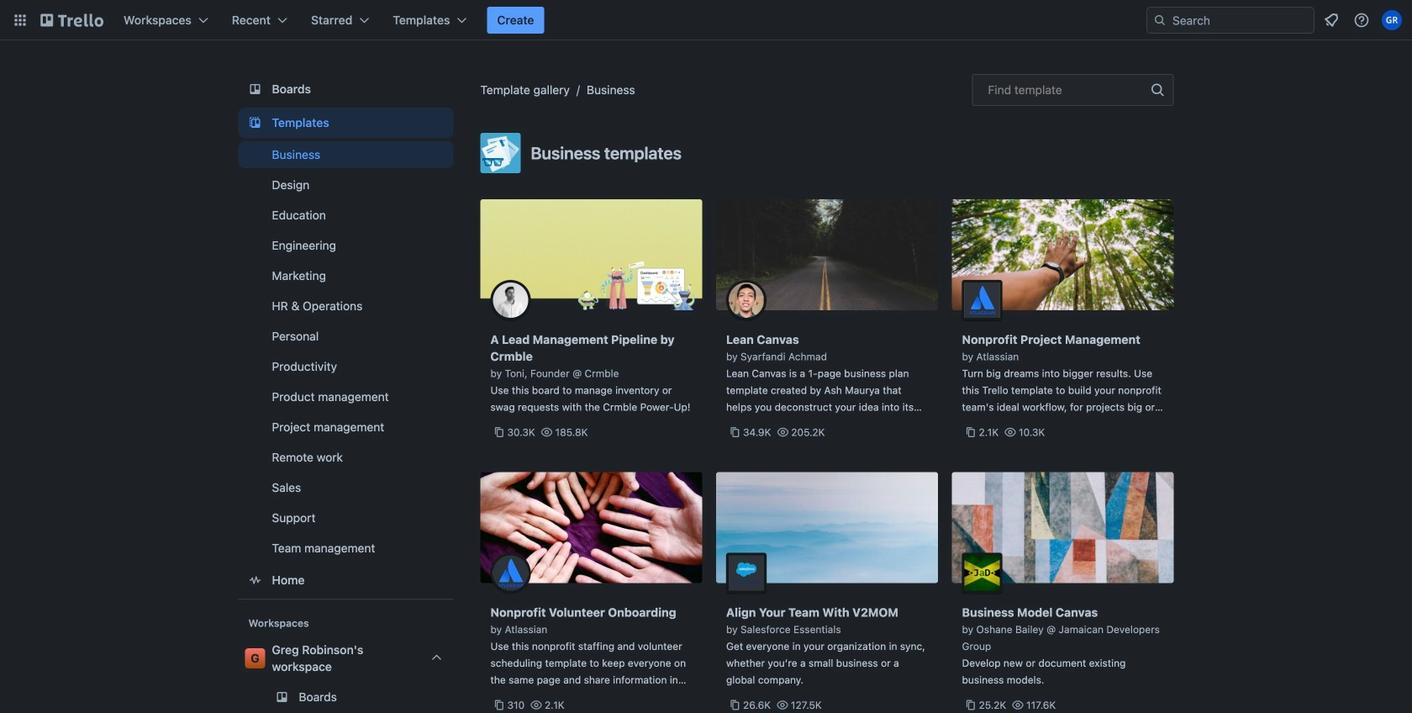 Task type: locate. For each thing, give the bounding box(es) containing it.
greg robinson (gregrobinson96) image
[[1382, 10, 1403, 30]]

open information menu image
[[1354, 12, 1371, 29]]

None field
[[973, 74, 1174, 106]]

oshane bailey @ jamaican developers group image
[[962, 553, 1003, 593]]

syarfandi achmad image
[[727, 280, 767, 320]]

search image
[[1154, 13, 1167, 27]]

0 notifications image
[[1322, 10, 1342, 30]]



Task type: vqa. For each thing, say whether or not it's contained in the screenshot.
Hire experienced writer writer
no



Task type: describe. For each thing, give the bounding box(es) containing it.
template board image
[[245, 113, 265, 133]]

atlassian image
[[491, 553, 531, 593]]

board image
[[245, 79, 265, 99]]

Search field
[[1167, 8, 1314, 32]]

salesforce essentials image
[[727, 553, 767, 593]]

primary element
[[0, 0, 1413, 40]]

business icon image
[[481, 133, 521, 173]]

toni, founder @ crmble image
[[491, 280, 531, 320]]

back to home image
[[40, 7, 103, 34]]

atlassian image
[[962, 280, 1003, 320]]

home image
[[245, 570, 265, 590]]



